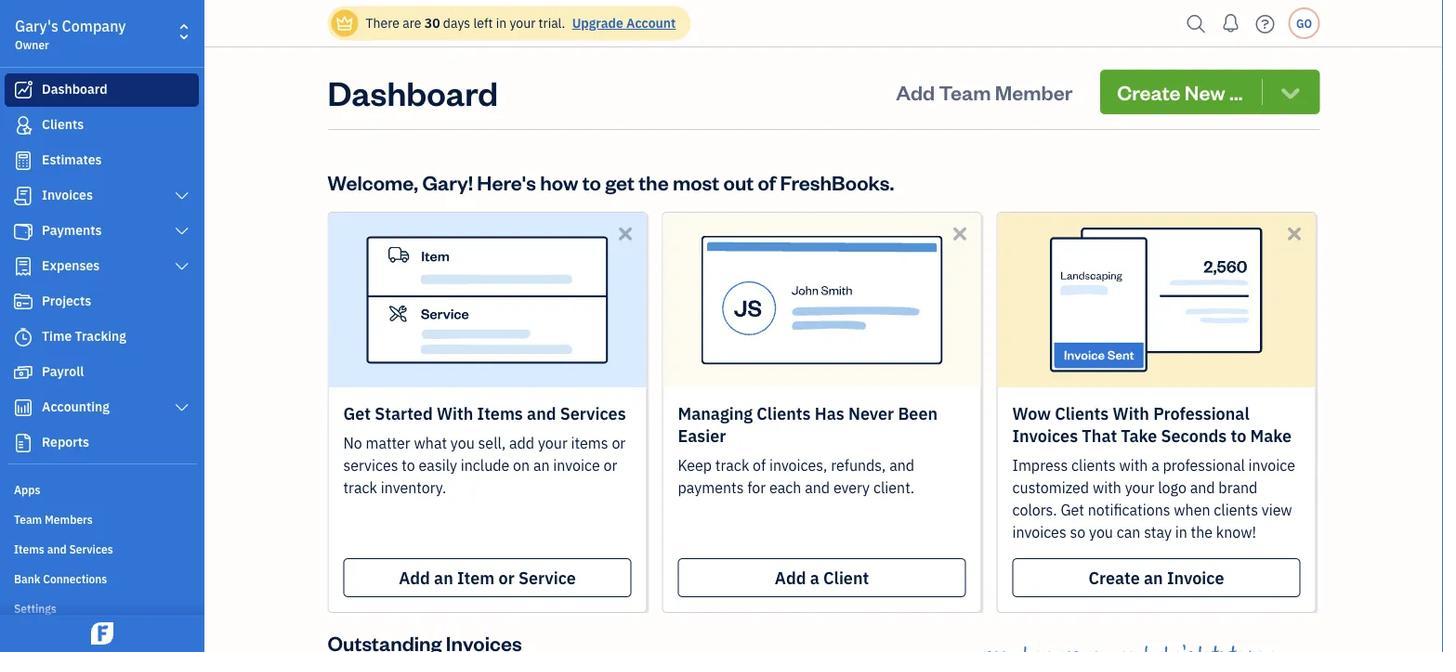 Task type: describe. For each thing, give the bounding box(es) containing it.
how
[[540, 169, 579, 195]]

every
[[834, 478, 870, 498]]

most
[[673, 169, 720, 195]]

create an invoice link
[[1013, 559, 1301, 598]]

left
[[474, 14, 493, 32]]

what
[[414, 434, 447, 453]]

dashboard image
[[12, 81, 34, 99]]

services
[[343, 456, 398, 475]]

tracking
[[75, 328, 126, 345]]

invoice inside wow clients with professional invoices that take seconds to make impress clients with a professional invoice customized with your logo and brand colors. get notifications when clients view invoices so you can stay in the know!
[[1249, 456, 1296, 475]]

items inside get started with items and services no matter what you sell, add your items or services to easily include on an invoice or track inventory.
[[477, 402, 523, 424]]

no
[[343, 434, 362, 453]]

go button
[[1289, 7, 1320, 39]]

know!
[[1217, 523, 1257, 542]]

create new … button
[[1101, 70, 1320, 114]]

include
[[461, 456, 510, 475]]

managing clients has never been easier keep track of invoices, refunds, and payments for each and every client.
[[678, 402, 938, 498]]

there
[[366, 14, 400, 32]]

payments
[[42, 222, 102, 239]]

report image
[[12, 434, 34, 453]]

dismiss image
[[1284, 223, 1306, 244]]

dismiss image for get started with items and services
[[615, 223, 636, 244]]

so
[[1070, 523, 1086, 542]]

gary's company owner
[[15, 16, 126, 52]]

impress
[[1013, 456, 1068, 475]]

time tracking
[[42, 328, 126, 345]]

and up client.
[[890, 456, 915, 475]]

accounting
[[42, 398, 110, 416]]

trial.
[[539, 14, 566, 32]]

0 horizontal spatial in
[[496, 14, 507, 32]]

professional
[[1154, 402, 1250, 424]]

members
[[45, 512, 93, 527]]

client image
[[12, 116, 34, 135]]

matter
[[366, 434, 411, 453]]

easily
[[419, 456, 457, 475]]

member
[[995, 79, 1073, 105]]

add for add team member
[[896, 79, 935, 105]]

invoices link
[[5, 179, 199, 213]]

seconds
[[1162, 425, 1227, 447]]

team members
[[14, 512, 93, 527]]

search image
[[1182, 10, 1212, 38]]

days
[[443, 14, 470, 32]]

money image
[[12, 363, 34, 382]]

refunds,
[[831, 456, 886, 475]]

can
[[1117, 523, 1141, 542]]

expense image
[[12, 257, 34, 276]]

started
[[375, 402, 433, 424]]

items
[[571, 434, 609, 453]]

invoices inside wow clients with professional invoices that take seconds to make impress clients with a professional invoice customized with your logo and brand colors. get notifications when clients view invoices so you can stay in the know!
[[1013, 425, 1078, 447]]

sell,
[[478, 434, 506, 453]]

team inside main element
[[14, 512, 42, 527]]

clients link
[[5, 109, 199, 142]]

and inside main element
[[47, 542, 67, 557]]

the inside wow clients with professional invoices that take seconds to make impress clients with a professional invoice customized with your logo and brand colors. get notifications when clients view invoices so you can stay in the know!
[[1191, 523, 1213, 542]]

create for create new …
[[1117, 79, 1181, 105]]

chevron large down image for payments
[[173, 224, 191, 239]]

payroll
[[42, 363, 84, 380]]

client
[[824, 567, 869, 589]]

professional
[[1163, 456, 1245, 475]]

a inside wow clients with professional invoices that take seconds to make impress clients with a professional invoice customized with your logo and brand colors. get notifications when clients view invoices so you can stay in the know!
[[1152, 456, 1160, 475]]

get
[[605, 169, 635, 195]]

2 vertical spatial or
[[499, 567, 515, 589]]

and inside get started with items and services no matter what you sell, add your items or services to easily include on an invoice or track inventory.
[[527, 402, 556, 424]]

main element
[[0, 0, 251, 653]]

services inside main element
[[69, 542, 113, 557]]

track inside get started with items and services no matter what you sell, add your items or services to easily include on an invoice or track inventory.
[[343, 478, 377, 498]]

track inside managing clients has never been easier keep track of invoices, refunds, and payments for each and every client.
[[716, 456, 750, 475]]

add team member
[[896, 79, 1073, 105]]

services inside get started with items and services no matter what you sell, add your items or services to easily include on an invoice or track inventory.
[[560, 402, 626, 424]]

owner
[[15, 37, 49, 52]]

1 horizontal spatial dashboard
[[328, 70, 498, 114]]

add for add a client
[[775, 567, 806, 589]]

your inside wow clients with professional invoices that take seconds to make impress clients with a professional invoice customized with your logo and brand colors. get notifications when clients view invoices so you can stay in the know!
[[1125, 478, 1155, 498]]

welcome, gary! here's how to get the most out of freshbooks.
[[328, 169, 895, 195]]

colors.
[[1013, 501, 1058, 520]]

that
[[1082, 425, 1117, 447]]

add a client link
[[678, 559, 966, 598]]

items and services link
[[5, 534, 199, 562]]

invoice image
[[12, 187, 34, 205]]

add an item or service link
[[343, 559, 632, 598]]

each
[[770, 478, 802, 498]]

chart image
[[12, 399, 34, 417]]

stay
[[1144, 523, 1172, 542]]

projects link
[[5, 285, 199, 319]]

timer image
[[12, 328, 34, 347]]

make
[[1251, 425, 1292, 447]]

account
[[627, 14, 676, 32]]

apps link
[[5, 475, 199, 503]]

projects
[[42, 292, 91, 310]]

bank connections link
[[5, 564, 199, 592]]

invoices inside main element
[[42, 186, 93, 204]]

reports link
[[5, 427, 199, 460]]

clients for wow
[[1055, 402, 1109, 424]]

team members link
[[5, 505, 199, 533]]

item
[[457, 567, 495, 589]]

brand
[[1219, 478, 1258, 498]]

create for create an invoice
[[1089, 567, 1140, 589]]

get inside get started with items and services no matter what you sell, add your items or services to easily include on an invoice or track inventory.
[[343, 402, 371, 424]]

accounting link
[[5, 391, 199, 425]]

there are 30 days left in your trial. upgrade account
[[366, 14, 676, 32]]

inventory.
[[381, 478, 446, 498]]

client.
[[874, 478, 915, 498]]

estimates
[[42, 151, 102, 168]]

0 horizontal spatial clients
[[1072, 456, 1116, 475]]

1 vertical spatial or
[[604, 456, 618, 475]]

0 vertical spatial with
[[1120, 456, 1148, 475]]

chevron large down image
[[173, 189, 191, 204]]

dashboard link
[[5, 73, 199, 107]]



Task type: locate. For each thing, give the bounding box(es) containing it.
with for started
[[437, 402, 473, 424]]

freshbooks.
[[780, 169, 895, 195]]

with up notifications
[[1093, 478, 1122, 498]]

invoices down the wow
[[1013, 425, 1078, 447]]

1 vertical spatial team
[[14, 512, 42, 527]]

your inside get started with items and services no matter what you sell, add your items or services to easily include on an invoice or track inventory.
[[538, 434, 568, 453]]

welcome,
[[328, 169, 418, 195]]

team inside button
[[939, 79, 991, 105]]

items and services
[[14, 542, 113, 557]]

1 horizontal spatial with
[[1113, 402, 1150, 424]]

1 horizontal spatial in
[[1176, 523, 1188, 542]]

2 vertical spatial your
[[1125, 478, 1155, 498]]

create down the can
[[1089, 567, 1140, 589]]

invoice
[[1167, 567, 1225, 589]]

0 vertical spatial get
[[343, 402, 371, 424]]

1 horizontal spatial invoice
[[1249, 456, 1296, 475]]

payroll link
[[5, 356, 199, 389]]

1 vertical spatial invoices
[[1013, 425, 1078, 447]]

dashboard up clients link
[[42, 80, 107, 98]]

to up inventory.
[[402, 456, 415, 475]]

2 chevron large down image from the top
[[173, 259, 191, 274]]

items up sell,
[[477, 402, 523, 424]]

never
[[849, 402, 894, 424]]

of
[[758, 169, 776, 195], [753, 456, 766, 475]]

with
[[1120, 456, 1148, 475], [1093, 478, 1122, 498]]

your up notifications
[[1125, 478, 1155, 498]]

chevron large down image
[[173, 224, 191, 239], [173, 259, 191, 274], [173, 401, 191, 416]]

1 horizontal spatial services
[[560, 402, 626, 424]]

invoice down "items"
[[553, 456, 600, 475]]

track up payments
[[716, 456, 750, 475]]

track down the services
[[343, 478, 377, 498]]

with up take
[[1113, 402, 1150, 424]]

the
[[639, 169, 669, 195], [1191, 523, 1213, 542]]

and inside wow clients with professional invoices that take seconds to make impress clients with a professional invoice customized with your logo and brand colors. get notifications when clients view invoices so you can stay in the know!
[[1190, 478, 1215, 498]]

with inside wow clients with professional invoices that take seconds to make impress clients with a professional invoice customized with your logo and brand colors. get notifications when clients view invoices so you can stay in the know!
[[1113, 402, 1150, 424]]

with down take
[[1120, 456, 1148, 475]]

clients for managing
[[757, 402, 811, 424]]

when
[[1174, 501, 1211, 520]]

get up no
[[343, 402, 371, 424]]

0 horizontal spatial with
[[437, 402, 473, 424]]

1 vertical spatial services
[[69, 542, 113, 557]]

easier
[[678, 425, 726, 447]]

and down team members
[[47, 542, 67, 557]]

with inside get started with items and services no matter what you sell, add your items or services to easily include on an invoice or track inventory.
[[437, 402, 473, 424]]

1 horizontal spatial to
[[583, 169, 601, 195]]

invoice down make
[[1249, 456, 1296, 475]]

invoice inside get started with items and services no matter what you sell, add your items or services to easily include on an invoice or track inventory.
[[553, 456, 600, 475]]

an left invoice
[[1144, 567, 1163, 589]]

0 vertical spatial team
[[939, 79, 991, 105]]

notifications
[[1088, 501, 1171, 520]]

team down "apps"
[[14, 512, 42, 527]]

1 horizontal spatial your
[[538, 434, 568, 453]]

bank connections
[[14, 572, 107, 587]]

upgrade
[[572, 14, 623, 32]]

0 horizontal spatial invoice
[[553, 456, 600, 475]]

in inside wow clients with professional invoices that take seconds to make impress clients with a professional invoice customized with your logo and brand colors. get notifications when clients view invoices so you can stay in the know!
[[1176, 523, 1188, 542]]

1 horizontal spatial dismiss image
[[950, 223, 971, 244]]

create an invoice
[[1089, 567, 1225, 589]]

invoices
[[1013, 523, 1067, 542]]

estimate image
[[12, 152, 34, 170]]

add for add an item or service
[[399, 567, 430, 589]]

services
[[560, 402, 626, 424], [69, 542, 113, 557]]

clients down that
[[1072, 456, 1116, 475]]

settings image
[[14, 600, 199, 615]]

an for and
[[434, 567, 453, 589]]

1 horizontal spatial get
[[1061, 501, 1085, 520]]

you
[[451, 434, 475, 453], [1089, 523, 1114, 542]]

here's
[[477, 169, 536, 195]]

been
[[898, 402, 938, 424]]

0 vertical spatial services
[[560, 402, 626, 424]]

0 horizontal spatial get
[[343, 402, 371, 424]]

3 chevron large down image from the top
[[173, 401, 191, 416]]

chevron large down image inside the accounting link
[[173, 401, 191, 416]]

add an item or service
[[399, 567, 576, 589]]

0 horizontal spatial services
[[69, 542, 113, 557]]

clients up know!
[[1214, 501, 1259, 520]]

and
[[527, 402, 556, 424], [890, 456, 915, 475], [805, 478, 830, 498], [1190, 478, 1215, 498], [47, 542, 67, 557]]

0 horizontal spatial invoices
[[42, 186, 93, 204]]

0 horizontal spatial an
[[434, 567, 453, 589]]

0 horizontal spatial you
[[451, 434, 475, 453]]

estimates link
[[5, 144, 199, 178]]

1 vertical spatial with
[[1093, 478, 1122, 498]]

chevron large down image for expenses
[[173, 259, 191, 274]]

1 horizontal spatial the
[[1191, 523, 1213, 542]]

services up "items"
[[560, 402, 626, 424]]

2 invoice from the left
[[1249, 456, 1296, 475]]

freshbooks image
[[87, 623, 117, 645]]

dashboard
[[328, 70, 498, 114], [42, 80, 107, 98]]

items inside main element
[[14, 542, 44, 557]]

chevron large down image for accounting
[[173, 401, 191, 416]]

2 vertical spatial chevron large down image
[[173, 401, 191, 416]]

1 horizontal spatial invoices
[[1013, 425, 1078, 447]]

and down invoices,
[[805, 478, 830, 498]]

get
[[343, 402, 371, 424], [1061, 501, 1085, 520]]

payment image
[[12, 222, 34, 241]]

1 vertical spatial to
[[1231, 425, 1247, 447]]

2 horizontal spatial your
[[1125, 478, 1155, 498]]

1 vertical spatial of
[[753, 456, 766, 475]]

team left member
[[939, 79, 991, 105]]

1 horizontal spatial clients
[[757, 402, 811, 424]]

1 vertical spatial in
[[1176, 523, 1188, 542]]

clients inside wow clients with professional invoices that take seconds to make impress clients with a professional invoice customized with your logo and brand colors. get notifications when clients view invoices so you can stay in the know!
[[1055, 402, 1109, 424]]

0 horizontal spatial to
[[402, 456, 415, 475]]

dismiss image
[[615, 223, 636, 244], [950, 223, 971, 244]]

1 vertical spatial create
[[1089, 567, 1140, 589]]

payments
[[678, 478, 744, 498]]

team
[[939, 79, 991, 105], [14, 512, 42, 527]]

30
[[425, 14, 440, 32]]

bank
[[14, 572, 40, 587]]

invoices
[[42, 186, 93, 204], [1013, 425, 1078, 447]]

…
[[1230, 79, 1243, 105]]

in right stay on the right bottom
[[1176, 523, 1188, 542]]

or right item
[[499, 567, 515, 589]]

1 vertical spatial items
[[14, 542, 44, 557]]

0 vertical spatial clients
[[1072, 456, 1116, 475]]

1 vertical spatial the
[[1191, 523, 1213, 542]]

0 horizontal spatial clients
[[42, 116, 84, 133]]

to left get
[[583, 169, 601, 195]]

items up bank on the bottom of page
[[14, 542, 44, 557]]

and down 'professional'
[[1190, 478, 1215, 498]]

logo
[[1158, 478, 1187, 498]]

0 horizontal spatial dashboard
[[42, 80, 107, 98]]

chevrondown image
[[1278, 79, 1304, 105]]

0 vertical spatial create
[[1117, 79, 1181, 105]]

0 horizontal spatial a
[[810, 567, 820, 589]]

keep
[[678, 456, 712, 475]]

to inside wow clients with professional invoices that take seconds to make impress clients with a professional invoice customized with your logo and brand colors. get notifications when clients view invoices so you can stay in the know!
[[1231, 425, 1247, 447]]

0 vertical spatial in
[[496, 14, 507, 32]]

invoices,
[[770, 456, 828, 475]]

to left make
[[1231, 425, 1247, 447]]

managing
[[678, 402, 753, 424]]

dismiss image for managing clients has never been easier
[[950, 223, 971, 244]]

of inside managing clients has never been easier keep track of invoices, refunds, and payments for each and every client.
[[753, 456, 766, 475]]

time tracking link
[[5, 321, 199, 354]]

create inside "create new …" dropdown button
[[1117, 79, 1181, 105]]

crown image
[[335, 13, 355, 33]]

an for invoices
[[1144, 567, 1163, 589]]

with up what
[[437, 402, 473, 424]]

clients inside main element
[[42, 116, 84, 133]]

gary!
[[422, 169, 473, 195]]

2 dismiss image from the left
[[950, 223, 971, 244]]

get started with items and services no matter what you sell, add your items or services to easily include on an invoice or track inventory.
[[343, 402, 626, 498]]

clients
[[42, 116, 84, 133], [757, 402, 811, 424], [1055, 402, 1109, 424]]

customized
[[1013, 478, 1090, 498]]

a up logo
[[1152, 456, 1160, 475]]

1 horizontal spatial you
[[1089, 523, 1114, 542]]

out
[[724, 169, 754, 195]]

upgrade account link
[[569, 14, 676, 32]]

you inside wow clients with professional invoices that take seconds to make impress clients with a professional invoice customized with your logo and brand colors. get notifications when clients view invoices so you can stay in the know!
[[1089, 523, 1114, 542]]

the down when
[[1191, 523, 1213, 542]]

1 horizontal spatial a
[[1152, 456, 1160, 475]]

an left item
[[434, 567, 453, 589]]

0 vertical spatial your
[[510, 14, 536, 32]]

1 horizontal spatial items
[[477, 402, 523, 424]]

or right "items"
[[612, 434, 626, 453]]

clients
[[1072, 456, 1116, 475], [1214, 501, 1259, 520]]

gary's
[[15, 16, 58, 36]]

services up bank connections link
[[69, 542, 113, 557]]

notifications image
[[1216, 5, 1246, 42]]

1 chevron large down image from the top
[[173, 224, 191, 239]]

0 horizontal spatial track
[[343, 478, 377, 498]]

the right get
[[639, 169, 669, 195]]

wow
[[1013, 402, 1051, 424]]

1 horizontal spatial team
[[939, 79, 991, 105]]

1 vertical spatial a
[[810, 567, 820, 589]]

clients up that
[[1055, 402, 1109, 424]]

clients left has
[[757, 402, 811, 424]]

0 vertical spatial a
[[1152, 456, 1160, 475]]

0 vertical spatial the
[[639, 169, 669, 195]]

an inside get started with items and services no matter what you sell, add your items or services to easily include on an invoice or track inventory.
[[533, 456, 550, 475]]

clients inside managing clients has never been easier keep track of invoices, refunds, and payments for each and every client.
[[757, 402, 811, 424]]

get up so
[[1061, 501, 1085, 520]]

1 horizontal spatial an
[[533, 456, 550, 475]]

expenses link
[[5, 250, 199, 284]]

0 vertical spatial items
[[477, 402, 523, 424]]

1 vertical spatial chevron large down image
[[173, 259, 191, 274]]

1 horizontal spatial track
[[716, 456, 750, 475]]

or down "items"
[[604, 456, 618, 475]]

1 vertical spatial track
[[343, 478, 377, 498]]

time
[[42, 328, 72, 345]]

chevron large down image inside expenses link
[[173, 259, 191, 274]]

0 horizontal spatial dismiss image
[[615, 223, 636, 244]]

a
[[1152, 456, 1160, 475], [810, 567, 820, 589]]

2 horizontal spatial clients
[[1055, 402, 1109, 424]]

2 horizontal spatial an
[[1144, 567, 1163, 589]]

you inside get started with items and services no matter what you sell, add your items or services to easily include on an invoice or track inventory.
[[451, 434, 475, 453]]

2 vertical spatial to
[[402, 456, 415, 475]]

2 with from the left
[[1113, 402, 1150, 424]]

new
[[1185, 79, 1226, 105]]

1 with from the left
[[437, 402, 473, 424]]

and up add
[[527, 402, 556, 424]]

in
[[496, 14, 507, 32], [1176, 523, 1188, 542]]

1 horizontal spatial clients
[[1214, 501, 1259, 520]]

0 horizontal spatial the
[[639, 169, 669, 195]]

invoices up payments
[[42, 186, 93, 204]]

get inside wow clients with professional invoices that take seconds to make impress clients with a professional invoice customized with your logo and brand colors. get notifications when clients view invoices so you can stay in the know!
[[1061, 501, 1085, 520]]

0 vertical spatial or
[[612, 434, 626, 453]]

view
[[1262, 501, 1293, 520]]

1 vertical spatial clients
[[1214, 501, 1259, 520]]

project image
[[12, 293, 34, 311]]

0 vertical spatial chevron large down image
[[173, 224, 191, 239]]

0 horizontal spatial add
[[399, 567, 430, 589]]

dashboard inside main element
[[42, 80, 107, 98]]

of up for
[[753, 456, 766, 475]]

1 invoice from the left
[[553, 456, 600, 475]]

of right out
[[758, 169, 776, 195]]

0 horizontal spatial your
[[510, 14, 536, 32]]

your left trial.
[[510, 14, 536, 32]]

on
[[513, 456, 530, 475]]

add inside button
[[896, 79, 935, 105]]

a left client
[[810, 567, 820, 589]]

or
[[612, 434, 626, 453], [604, 456, 618, 475], [499, 567, 515, 589]]

in right left
[[496, 14, 507, 32]]

reports
[[42, 434, 89, 451]]

1 horizontal spatial add
[[775, 567, 806, 589]]

2 horizontal spatial add
[[896, 79, 935, 105]]

with for clients
[[1113, 402, 1150, 424]]

take
[[1121, 425, 1158, 447]]

0 vertical spatial you
[[451, 434, 475, 453]]

expenses
[[42, 257, 100, 274]]

0 vertical spatial to
[[583, 169, 601, 195]]

to inside get started with items and services no matter what you sell, add your items or services to easily include on an invoice or track inventory.
[[402, 456, 415, 475]]

for
[[748, 478, 766, 498]]

1 vertical spatial you
[[1089, 523, 1114, 542]]

0 vertical spatial track
[[716, 456, 750, 475]]

1 vertical spatial get
[[1061, 501, 1085, 520]]

create inside create an invoice link
[[1089, 567, 1140, 589]]

your right add
[[538, 434, 568, 453]]

wow clients with professional invoices that take seconds to make impress clients with a professional invoice customized with your logo and brand colors. get notifications when clients view invoices so you can stay in the know!
[[1013, 402, 1296, 542]]

1 dismiss image from the left
[[615, 223, 636, 244]]

0 vertical spatial of
[[758, 169, 776, 195]]

1 vertical spatial your
[[538, 434, 568, 453]]

0 horizontal spatial items
[[14, 542, 44, 557]]

an right on
[[533, 456, 550, 475]]

add team member button
[[879, 70, 1090, 114]]

add
[[509, 434, 535, 453]]

create left new
[[1117, 79, 1181, 105]]

with
[[437, 402, 473, 424], [1113, 402, 1150, 424]]

are
[[403, 14, 421, 32]]

connections
[[43, 572, 107, 587]]

0 horizontal spatial team
[[14, 512, 42, 527]]

go to help image
[[1251, 10, 1280, 38]]

dashboard down are at left
[[328, 70, 498, 114]]

apps
[[14, 482, 40, 497]]

2 horizontal spatial to
[[1231, 425, 1247, 447]]

create new …
[[1117, 79, 1243, 105]]

clients up 'estimates'
[[42, 116, 84, 133]]

0 vertical spatial invoices
[[42, 186, 93, 204]]

you right so
[[1089, 523, 1114, 542]]

create
[[1117, 79, 1181, 105], [1089, 567, 1140, 589]]

you left sell,
[[451, 434, 475, 453]]



Task type: vqa. For each thing, say whether or not it's contained in the screenshot.
items and services image
no



